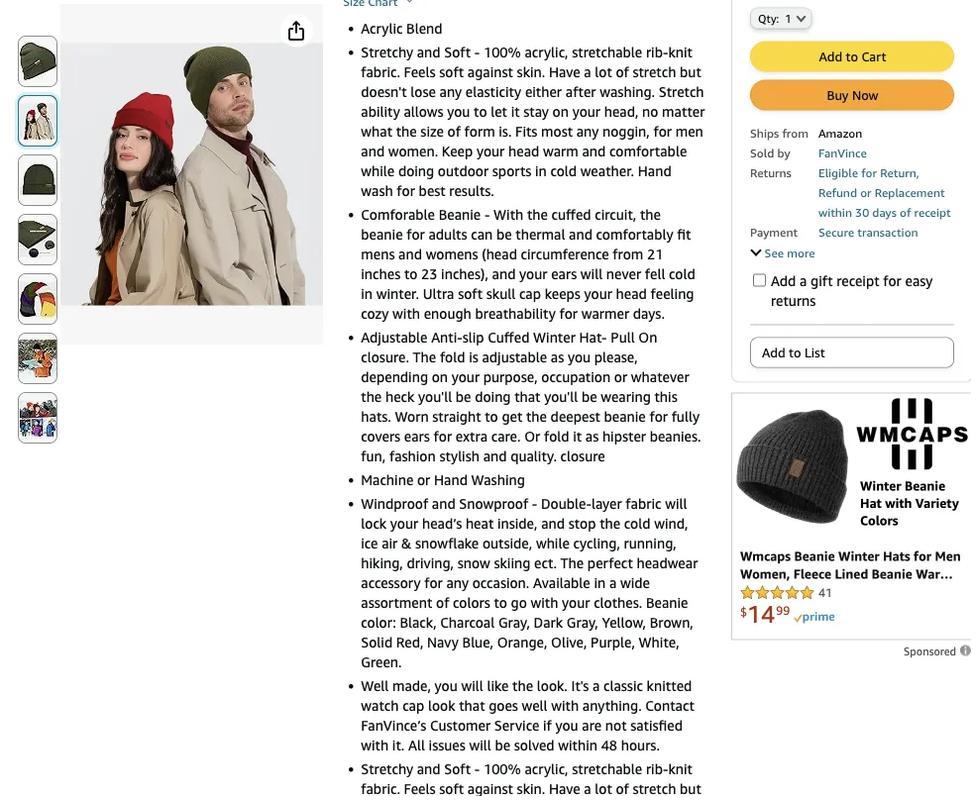Task type: locate. For each thing, give the bounding box(es) containing it.
1 vertical spatial that
[[459, 698, 485, 714]]

0 vertical spatial feels
[[404, 64, 436, 80]]

2 acrylic, from the top
[[525, 762, 568, 778]]

within down are
[[558, 738, 598, 754]]

quality.
[[511, 448, 557, 465]]

receipt inside the eligible for return, refund or replacement within 30 days of receipt payment
[[914, 205, 951, 219]]

as
[[551, 349, 564, 366], [585, 429, 599, 445]]

0 vertical spatial have
[[549, 64, 580, 80]]

1 vertical spatial cold
[[669, 266, 695, 282]]

0 vertical spatial stretchable
[[572, 44, 642, 60]]

feels up lose in the left of the page
[[404, 64, 436, 80]]

be down with
[[496, 226, 512, 243]]

while up ect.
[[536, 536, 570, 552]]

inside
[[894, 245, 925, 258]]

1 vertical spatial as
[[585, 429, 599, 445]]

skull
[[486, 286, 516, 302]]

accessory
[[361, 575, 421, 592]]

it right let
[[511, 104, 520, 120]]

add inside add a gift receipt for easy returns
[[771, 272, 796, 289]]

fabric. down it.
[[361, 781, 400, 797]]

weather.
[[580, 163, 634, 179]]

0 vertical spatial receipt
[[914, 205, 951, 219]]

can
[[471, 226, 493, 243]]

100% up elasticity
[[484, 44, 521, 60]]

1 vertical spatial receipt
[[837, 272, 880, 289]]

fit
[[677, 226, 691, 243]]

or down the fashion
[[417, 472, 430, 489]]

1 vertical spatial fold
[[544, 429, 569, 445]]

thermal
[[516, 226, 565, 243]]

soft
[[439, 64, 464, 80], [458, 286, 483, 302], [439, 781, 464, 797]]

ships from amazon sold by
[[750, 126, 862, 159]]

1 vertical spatial beanie
[[604, 409, 646, 425]]

add to list link
[[751, 338, 953, 367]]

-
[[474, 44, 480, 60], [484, 207, 490, 223], [532, 496, 537, 512], [474, 762, 480, 778]]

0 horizontal spatial the
[[413, 349, 436, 366]]

of
[[616, 64, 629, 80], [447, 123, 461, 140], [900, 205, 911, 219], [436, 595, 449, 611], [616, 781, 629, 797]]

2 against from the top
[[468, 781, 513, 797]]

goes
[[489, 698, 518, 714]]

or inside the eligible for return, refund or replacement within 30 days of receipt payment
[[860, 185, 872, 199]]

for down keeps
[[559, 306, 578, 322]]

2 stretchy from the top
[[361, 762, 413, 778]]

1 horizontal spatial within
[[818, 205, 852, 219]]

while
[[361, 163, 395, 179], [536, 536, 570, 552]]

48
[[601, 738, 617, 754]]

you'll
[[418, 389, 452, 405], [544, 389, 578, 405]]

head down never
[[616, 286, 647, 302]]

add inside "link"
[[762, 345, 785, 360]]

0 horizontal spatial receipt
[[837, 272, 880, 289]]

for left easy
[[883, 272, 902, 289]]

against
[[468, 64, 513, 80], [468, 781, 513, 797]]

form
[[464, 123, 495, 140]]

soft
[[444, 44, 471, 60], [444, 762, 471, 778]]

0 vertical spatial cold
[[550, 163, 577, 179]]

2 soft from the top
[[444, 762, 471, 778]]

add up buy
[[819, 48, 842, 64]]

against up elasticity
[[468, 64, 513, 80]]

receipt inside add a gift receipt for easy returns
[[837, 272, 880, 289]]

will down "customer"
[[469, 738, 491, 754]]

beanie
[[439, 207, 481, 223], [646, 595, 688, 611]]

or up 30
[[860, 185, 872, 199]]

the up the "or"
[[526, 409, 547, 425]]

doing
[[398, 163, 434, 179], [475, 389, 511, 405]]

head's
[[422, 516, 462, 532]]

watch
[[361, 698, 399, 714]]

return,
[[880, 165, 919, 179]]

within up secure
[[818, 205, 852, 219]]

feels
[[404, 64, 436, 80], [404, 781, 436, 797]]

made,
[[392, 678, 431, 695]]

receipt down "replacement"
[[914, 205, 951, 219]]

add left list
[[762, 345, 785, 360]]

0 horizontal spatial within
[[558, 738, 598, 754]]

1 vertical spatial rib-
[[646, 762, 668, 778]]

1 horizontal spatial gray,
[[567, 615, 598, 631]]

0 horizontal spatial you'll
[[418, 389, 452, 405]]

lot up after
[[595, 64, 612, 80]]

of up washing.
[[616, 64, 629, 80]]

2 horizontal spatial or
[[860, 185, 872, 199]]

1 horizontal spatial cap
[[519, 286, 541, 302]]

best
[[419, 183, 446, 199]]

0 vertical spatial skin.
[[517, 64, 545, 80]]

21
[[647, 246, 663, 263]]

cold up feeling
[[669, 266, 695, 282]]

cold down the warm
[[550, 163, 577, 179]]

1 vertical spatial against
[[468, 781, 513, 797]]

0 horizontal spatial while
[[361, 163, 395, 179]]

0 vertical spatial from
[[782, 126, 809, 139]]

cart
[[862, 48, 886, 64]]

2 vertical spatial cold
[[624, 516, 651, 532]]

knit
[[668, 44, 693, 60], [668, 762, 693, 778]]

for inside add a gift receipt for easy returns
[[883, 272, 902, 289]]

1 vertical spatial beanie
[[646, 595, 688, 611]]

add to cart
[[819, 48, 886, 64]]

hand down stylish
[[434, 472, 468, 489]]

within inside 'acrylic blend stretchy and soft - 100% acrylic, stretchable rib-knit fabric. feels soft against skin. have a lot of stretch but doesn't lose any elasticity either after washing. stretch ability allows you to let it stay on your head, no matter what the size of form is. fits most any noggin, for men and women. keep your head warm and comfortable while doing outdoor sports in cold weather. hand wash for best results. comforable beanie - with the cuffed circuit, the beanie for adults can be thermal and comfortably fit mens and womens (head circumference from 21 inches to 23 inches), and your ears will never fell cold in winter. ultra soft skull cap keeps your head feeling cozy with enough breathability for warmer days. adjustable anti-slip cuffed winter hat- pull on closure. the fold is adjustable as you please, depending on your purpose, occupation or whatever the heck you'll be doing that you'll be wearing this hats. worn straight to get the deepest beanie for fully covers ears for extra care. or fold it as hipster beanies. fun, fashion stylish and quality. closure machine or hand washing windproof and snowproof - double-layer fabric will lock your head's heat inside, and stop the cold wind, ice air & snowflake outside, while cycling, running, hiking, driving, snow skiing ect. the perfect headwear accessory for any occasion. available in a wide assortment of colors to go with your clothes. beanie color: black, charcoal gray, dark gray, yellow, brown, solid red, navy blue, orange, olive, purple, white, green. well made, you will like the look. it's a classic knitted watch cap look that goes well with anything. contact fanvince's customer service if you are not satisfied with it. all issues will be solved within 48 hours. stretchy and soft - 100% acrylic, stretchable rib-knit fabric. feels soft against skin. have a lot of stretch bu'
[[558, 738, 598, 754]]

soft up allows
[[439, 64, 464, 80]]

Buy Now submit
[[751, 81, 953, 109]]

for up comforable
[[397, 183, 415, 199]]

ultra
[[423, 286, 454, 302]]

doing down purpose,
[[475, 389, 511, 405]]

while up wash
[[361, 163, 395, 179]]

1 horizontal spatial in
[[535, 163, 547, 179]]

1 vertical spatial within
[[558, 738, 598, 754]]

gray, up olive,
[[567, 615, 598, 631]]

0 horizontal spatial or
[[417, 472, 430, 489]]

packaging
[[750, 245, 805, 258]]

1 horizontal spatial on
[[553, 104, 569, 120]]

2 gray, from the left
[[567, 615, 598, 631]]

1 horizontal spatial that
[[514, 389, 541, 405]]

1 gray, from the left
[[498, 615, 530, 631]]

cap
[[519, 286, 541, 302], [402, 698, 424, 714]]

acrylic
[[361, 20, 403, 37]]

fold right the "or"
[[544, 429, 569, 445]]

now
[[852, 87, 879, 102]]

see more
[[765, 246, 815, 260]]

1 vertical spatial hand
[[434, 472, 468, 489]]

from inside 'acrylic blend stretchy and soft - 100% acrylic, stretchable rib-knit fabric. feels soft against skin. have a lot of stretch but doesn't lose any elasticity either after washing. stretch ability allows you to let it stay on your head, no matter what the size of form is. fits most any noggin, for men and women. keep your head warm and comfortable while doing outdoor sports in cold weather. hand wash for best results. comforable beanie - with the cuffed circuit, the beanie for adults can be thermal and comfortably fit mens and womens (head circumference from 21 inches to 23 inches), and your ears will never fell cold in winter. ultra soft skull cap keeps your head feeling cozy with enough breathability for warmer days. adjustable anti-slip cuffed winter hat- pull on closure. the fold is adjustable as you please, depending on your purpose, occupation or whatever the heck you'll be doing that you'll be wearing this hats. worn straight to get the deepest beanie for fully covers ears for extra care. or fold it as hipster beanies. fun, fashion stylish and quality. closure machine or hand washing windproof and snowproof - double-layer fabric will lock your head's heat inside, and stop the cold wind, ice air & snowflake outside, while cycling, running, hiking, driving, snow skiing ect. the perfect headwear accessory for any occasion. available in a wide assortment of colors to go with your clothes. beanie color: black, charcoal gray, dark gray, yellow, brown, solid red, navy blue, orange, olive, purple, white, green. well made, you will like the look. it's a classic knitted watch cap look that goes well with anything. contact fanvince's customer service if you are not satisfied with it. all issues will be solved within 48 hours. stretchy and soft - 100% acrylic, stretchable rib-knit fabric. feels soft against skin. have a lot of stretch bu'
[[613, 246, 643, 263]]

for inside the eligible for return, refund or replacement within 30 days of receipt payment
[[861, 165, 877, 179]]

0 vertical spatial 100%
[[484, 44, 521, 60]]

1 vertical spatial feels
[[404, 781, 436, 797]]

a down are
[[584, 781, 591, 797]]

1 horizontal spatial beanie
[[604, 409, 646, 425]]

in down the warm
[[535, 163, 547, 179]]

dropdown image
[[796, 14, 806, 22]]

stretchable down the 48
[[572, 762, 642, 778]]

look
[[428, 698, 455, 714]]

ears up the fashion
[[404, 429, 430, 445]]

0 vertical spatial any
[[440, 84, 462, 100]]

for
[[654, 123, 672, 140], [861, 165, 877, 179], [397, 183, 415, 199], [407, 226, 425, 243], [883, 272, 902, 289], [559, 306, 578, 322], [649, 409, 668, 425], [434, 429, 452, 445], [424, 575, 443, 592]]

the up comfortably at right
[[640, 207, 661, 223]]

0 horizontal spatial on
[[432, 369, 448, 385]]

knit up but
[[668, 44, 693, 60]]

beanie up brown,
[[646, 595, 688, 611]]

for left return,
[[861, 165, 877, 179]]

0 vertical spatial soft
[[439, 64, 464, 80]]

1 vertical spatial 100%
[[484, 762, 521, 778]]

against down service
[[468, 781, 513, 797]]

your down is
[[452, 369, 480, 385]]

1 vertical spatial add
[[771, 272, 796, 289]]

have down solved
[[549, 781, 580, 797]]

slip
[[463, 329, 484, 346]]

0 vertical spatial soft
[[444, 44, 471, 60]]

fanvince's
[[361, 718, 426, 734]]

fold down anti-
[[440, 349, 465, 366]]

fell
[[645, 266, 665, 282]]

0 vertical spatial hand
[[638, 163, 672, 179]]

beanie up hipster
[[604, 409, 646, 425]]

gift
[[811, 272, 833, 289]]

- up elasticity
[[474, 44, 480, 60]]

a down perfect
[[609, 575, 617, 592]]

winter.
[[376, 286, 419, 302]]

1 vertical spatial head
[[616, 286, 647, 302]]

1 vertical spatial on
[[432, 369, 448, 385]]

1 horizontal spatial receipt
[[914, 205, 951, 219]]

0 vertical spatial stretchy
[[361, 44, 413, 60]]

1 vertical spatial fabric.
[[361, 781, 400, 797]]

as up closure
[[585, 429, 599, 445]]

the
[[396, 123, 417, 140], [527, 207, 548, 223], [640, 207, 661, 223], [361, 389, 382, 405], [526, 409, 547, 425], [600, 516, 621, 532], [512, 678, 533, 695]]

ears
[[551, 266, 577, 282], [404, 429, 430, 445]]

of down "replacement"
[[900, 205, 911, 219]]

for down comforable
[[407, 226, 425, 243]]

0 vertical spatial or
[[860, 185, 872, 199]]

green.
[[361, 655, 402, 671]]

1 vertical spatial doing
[[475, 389, 511, 405]]

add for add a gift receipt for easy returns
[[771, 272, 796, 289]]

in up cozy
[[361, 286, 373, 302]]

leave feedback on sponsored ad element
[[904, 645, 972, 658]]

0 vertical spatial head
[[508, 143, 539, 160]]

1 horizontal spatial while
[[536, 536, 570, 552]]

stretch
[[633, 64, 676, 80], [633, 781, 676, 797]]

any up colors
[[446, 575, 469, 592]]

acrylic, up either
[[525, 44, 568, 60]]

on up most
[[553, 104, 569, 120]]

not
[[605, 718, 627, 734]]

2 have from the top
[[549, 781, 580, 797]]

1 vertical spatial acrylic,
[[525, 762, 568, 778]]

head
[[508, 143, 539, 160], [616, 286, 647, 302]]

2 rib- from the top
[[646, 762, 668, 778]]

on down anti-
[[432, 369, 448, 385]]

1 vertical spatial have
[[549, 781, 580, 797]]

1 horizontal spatial as
[[585, 429, 599, 445]]

soft down issues
[[439, 781, 464, 797]]

knit down "satisfied"
[[668, 762, 693, 778]]

100%
[[484, 44, 521, 60], [484, 762, 521, 778]]

it down deepest
[[573, 429, 582, 445]]

within
[[818, 205, 852, 219], [558, 738, 598, 754]]

popover image
[[406, 0, 413, 2]]

from
[[782, 126, 809, 139], [613, 246, 643, 263]]

0 horizontal spatial that
[[459, 698, 485, 714]]

1 vertical spatial stretchable
[[572, 762, 642, 778]]

soft up elasticity
[[444, 44, 471, 60]]

1 vertical spatial knit
[[668, 762, 693, 778]]

1 soft from the top
[[444, 44, 471, 60]]

most
[[541, 123, 573, 140]]

you right if
[[555, 718, 578, 734]]

stretchable up washing.
[[572, 44, 642, 60]]

0 horizontal spatial beanie
[[439, 207, 481, 223]]

to left list
[[789, 345, 801, 360]]

wind,
[[654, 516, 688, 532]]

and down care.
[[483, 448, 507, 465]]

0 vertical spatial lot
[[595, 64, 612, 80]]

1 skin. from the top
[[517, 64, 545, 80]]

whatever
[[631, 369, 689, 385]]

1 vertical spatial in
[[361, 286, 373, 302]]

2 lot from the top
[[595, 781, 612, 797]]

depending
[[361, 369, 428, 385]]

in down perfect
[[594, 575, 606, 592]]

hats.
[[361, 409, 391, 425]]

skin. up either
[[517, 64, 545, 80]]

Add to List radio
[[750, 337, 954, 368]]

fold
[[440, 349, 465, 366], [544, 429, 569, 445]]

days
[[872, 205, 897, 219]]

you up occupation
[[568, 349, 591, 366]]

secure
[[818, 225, 854, 239]]

with up dark
[[531, 595, 558, 611]]

head down fits
[[508, 143, 539, 160]]

1 horizontal spatial head
[[616, 286, 647, 302]]

cycling,
[[573, 536, 620, 552]]

- up inside,
[[532, 496, 537, 512]]

on
[[553, 104, 569, 120], [432, 369, 448, 385]]

look.
[[537, 678, 568, 695]]

2 vertical spatial in
[[594, 575, 606, 592]]

0 vertical spatial knit
[[668, 44, 693, 60]]

you'll up straight
[[418, 389, 452, 405]]

1 knit from the top
[[668, 44, 693, 60]]

1 vertical spatial skin.
[[517, 781, 545, 797]]

1 vertical spatial lot
[[595, 781, 612, 797]]

soft down inches), at the top of the page
[[458, 286, 483, 302]]

0 vertical spatial fabric.
[[361, 64, 400, 80]]

driving,
[[407, 555, 454, 572]]

1 you'll from the left
[[418, 389, 452, 405]]

2 stretch from the top
[[633, 781, 676, 797]]

1 vertical spatial soft
[[444, 762, 471, 778]]

acrylic blend stretchy and soft - 100% acrylic, stretchable rib-knit fabric. feels soft against skin. have a lot of stretch but doesn't lose any elasticity either after washing. stretch ability allows you to let it stay on your head, no matter what the size of form is. fits most any noggin, for men and women. keep your head warm and comfortable while doing outdoor sports in cold weather. hand wash for best results. comforable beanie - with the cuffed circuit, the beanie for adults can be thermal and comfortably fit mens and womens (head circumference from 21 inches to 23 inches), and your ears will never fell cold in winter. ultra soft skull cap keeps your head feeling cozy with enough breathability for warmer days. adjustable anti-slip cuffed winter hat- pull on closure. the fold is adjustable as you please, depending on your purpose, occupation or whatever the heck you'll be doing that you'll be wearing this hats. worn straight to get the deepest beanie for fully covers ears for extra care. or fold it as hipster beanies. fun, fashion stylish and quality. closure machine or hand washing windproof and snowproof - double-layer fabric will lock your head's heat inside, and stop the cold wind, ice air & snowflake outside, while cycling, running, hiking, driving, snow skiing ect. the perfect headwear accessory for any occasion. available in a wide assortment of colors to go with your clothes. beanie color: black, charcoal gray, dark gray, yellow, brown, solid red, navy blue, orange, olive, purple, white, green. well made, you will like the look. it's a classic knitted watch cap look that goes well with anything. contact fanvince's customer service if you are not satisfied with it. all issues will be solved within 48 hours. stretchy and soft - 100% acrylic, stretchable rib-knit fabric. feels soft against skin. have a lot of stretch bu
[[361, 20, 705, 797]]

that
[[514, 389, 541, 405], [459, 698, 485, 714]]

fanvince
[[818, 145, 867, 159]]

1 vertical spatial from
[[613, 246, 643, 263]]

2 you'll from the left
[[544, 389, 578, 405]]

fabric.
[[361, 64, 400, 80], [361, 781, 400, 797]]

be up straight
[[456, 389, 471, 405]]

this
[[655, 389, 678, 405]]

0 horizontal spatial from
[[613, 246, 643, 263]]

to
[[846, 48, 858, 64], [474, 104, 487, 120], [404, 266, 418, 282], [789, 345, 801, 360], [485, 409, 498, 425], [494, 595, 507, 611]]

1 horizontal spatial hand
[[638, 163, 672, 179]]

in
[[535, 163, 547, 179], [361, 286, 373, 302], [594, 575, 606, 592]]

1 vertical spatial ears
[[404, 429, 430, 445]]

1 100% from the top
[[484, 44, 521, 60]]

None submit
[[19, 37, 56, 86], [19, 96, 56, 146], [19, 156, 56, 205], [19, 215, 56, 265], [19, 274, 56, 324], [19, 334, 56, 384], [19, 393, 56, 443], [19, 37, 56, 86], [19, 96, 56, 146], [19, 156, 56, 205], [19, 215, 56, 265], [19, 274, 56, 324], [19, 334, 56, 384], [19, 393, 56, 443]]

soft down issues
[[444, 762, 471, 778]]

1 vertical spatial stretch
[[633, 781, 676, 797]]

charcoal
[[440, 615, 495, 631]]

0 vertical spatial within
[[818, 205, 852, 219]]

0 vertical spatial it
[[511, 104, 520, 120]]

circumference
[[521, 246, 609, 263]]

the up available
[[560, 555, 584, 572]]

1 stretchable from the top
[[572, 44, 642, 60]]

cuffed
[[488, 329, 530, 346]]

skin. down solved
[[517, 781, 545, 797]]

any right lose in the left of the page
[[440, 84, 462, 100]]

from up never
[[613, 246, 643, 263]]

you'll up deepest
[[544, 389, 578, 405]]

0 horizontal spatial beanie
[[361, 226, 403, 243]]

of inside the eligible for return, refund or replacement within 30 days of receipt payment
[[900, 205, 911, 219]]

1 horizontal spatial from
[[782, 126, 809, 139]]

1 vertical spatial the
[[560, 555, 584, 572]]

0 vertical spatial beanie
[[361, 226, 403, 243]]

for down straight
[[434, 429, 452, 445]]

you up look
[[435, 678, 458, 695]]

1 have from the top
[[549, 64, 580, 80]]

the down anti-
[[413, 349, 436, 366]]

lose
[[411, 84, 436, 100]]

either
[[525, 84, 562, 100]]

1 vertical spatial or
[[614, 369, 627, 385]]



Task type: vqa. For each thing, say whether or not it's contained in the screenshot.
ELIGIBLE
yes



Task type: describe. For each thing, give the bounding box(es) containing it.
with down winter.
[[393, 306, 420, 322]]

color:
[[361, 615, 396, 631]]

1 lot from the top
[[595, 64, 612, 80]]

add a gift receipt for easy returns
[[771, 272, 933, 308]]

to left the go
[[494, 595, 507, 611]]

women.
[[388, 143, 438, 160]]

extender expand image
[[751, 245, 762, 256]]

knitted
[[647, 678, 692, 695]]

eligible
[[818, 165, 858, 179]]

hiking,
[[361, 555, 403, 572]]

0 vertical spatial the
[[413, 349, 436, 366]]

1 acrylic, from the top
[[525, 44, 568, 60]]

noggin,
[[602, 123, 650, 140]]

or
[[524, 429, 540, 445]]

are
[[582, 718, 602, 734]]

1 vertical spatial soft
[[458, 286, 483, 302]]

but
[[680, 64, 701, 80]]

see
[[765, 246, 784, 260]]

within inside the eligible for return, refund or replacement within 30 days of receipt payment
[[818, 205, 852, 219]]

occupation
[[541, 369, 611, 385]]

never
[[606, 266, 641, 282]]

a right it's
[[593, 678, 600, 695]]

stretch
[[659, 84, 704, 100]]

fun,
[[361, 448, 386, 465]]

comfortable
[[609, 143, 687, 160]]

will left never
[[581, 266, 603, 282]]

and up 23
[[398, 246, 422, 263]]

issues
[[429, 738, 465, 754]]

shows what's inside
[[818, 245, 925, 258]]

results.
[[449, 183, 494, 199]]

is.
[[499, 123, 512, 140]]

be down service
[[495, 738, 510, 754]]

snow
[[458, 555, 490, 572]]

of down the 48
[[616, 781, 629, 797]]

2 skin. from the top
[[517, 781, 545, 797]]

and down all
[[417, 762, 441, 778]]

straight
[[432, 409, 481, 425]]

lock
[[361, 516, 387, 532]]

to left let
[[474, 104, 487, 120]]

with down the look.
[[551, 698, 579, 714]]

dark
[[534, 615, 563, 631]]

0 horizontal spatial cold
[[550, 163, 577, 179]]

with left it.
[[361, 738, 389, 754]]

0 vertical spatial on
[[553, 104, 569, 120]]

your down form on the top
[[477, 143, 505, 160]]

ability
[[361, 104, 400, 120]]

windproof
[[361, 496, 428, 512]]

2 horizontal spatial cold
[[669, 266, 695, 282]]

0 horizontal spatial in
[[361, 286, 373, 302]]

and down double-
[[541, 516, 565, 532]]

clothes.
[[594, 595, 642, 611]]

if
[[543, 718, 552, 734]]

eligible for return, refund or replacement within 30 days of receipt payment
[[750, 165, 951, 239]]

2 feels from the top
[[404, 781, 436, 797]]

0 horizontal spatial fold
[[440, 349, 465, 366]]

days.
[[633, 306, 665, 322]]

keep
[[442, 143, 473, 160]]

well
[[522, 698, 548, 714]]

running,
[[624, 536, 677, 552]]

the up thermal
[[527, 207, 548, 223]]

and down blend
[[417, 44, 441, 60]]

allows
[[404, 104, 444, 120]]

to left 23
[[404, 266, 418, 282]]

sponsored link
[[904, 644, 972, 658]]

to left cart
[[846, 48, 858, 64]]

outdoor
[[438, 163, 489, 179]]

solved
[[514, 738, 555, 754]]

your down available
[[562, 595, 590, 611]]

shows what's inside button
[[818, 243, 925, 259]]

0 vertical spatial cap
[[519, 286, 541, 302]]

to inside the 'add to list' "link"
[[789, 345, 801, 360]]

and up head's
[[432, 496, 456, 512]]

layer
[[592, 496, 622, 512]]

adjustable
[[482, 349, 547, 366]]

a up after
[[584, 64, 591, 80]]

machine
[[361, 472, 414, 489]]

qty: 1
[[758, 12, 791, 25]]

the up hats.
[[361, 389, 382, 405]]

secure transaction button
[[818, 223, 918, 239]]

2 horizontal spatial in
[[594, 575, 606, 592]]

and up weather.
[[582, 143, 606, 160]]

add for add to cart
[[819, 48, 842, 64]]

2 vertical spatial or
[[417, 472, 430, 489]]

deepest
[[551, 409, 600, 425]]

2 vertical spatial any
[[446, 575, 469, 592]]

add for add to list
[[762, 345, 785, 360]]

beanies.
[[650, 429, 701, 445]]

wearing
[[601, 389, 651, 405]]

1 horizontal spatial fold
[[544, 429, 569, 445]]

inches
[[361, 266, 401, 282]]

orange,
[[497, 635, 547, 651]]

will left like
[[461, 678, 483, 695]]

see more button
[[750, 245, 815, 260]]

cozy
[[361, 306, 389, 322]]

2 100% from the top
[[484, 762, 521, 778]]

your up keeps
[[519, 266, 547, 282]]

buy
[[827, 87, 849, 102]]

1 feels from the top
[[404, 64, 436, 80]]

washing.
[[600, 84, 655, 100]]

for down "this"
[[649, 409, 668, 425]]

1 fabric. from the top
[[361, 64, 400, 80]]

1 horizontal spatial the
[[560, 555, 584, 572]]

0 vertical spatial while
[[361, 163, 395, 179]]

comforable
[[361, 207, 435, 223]]

0 vertical spatial in
[[535, 163, 547, 179]]

what
[[361, 123, 392, 140]]

your up 'warmer'
[[584, 286, 612, 302]]

(head
[[482, 246, 517, 263]]

1 stretch from the top
[[633, 64, 676, 80]]

1 horizontal spatial doing
[[475, 389, 511, 405]]

for down no at right
[[654, 123, 672, 140]]

headwear
[[637, 555, 698, 572]]

worn
[[395, 409, 429, 425]]

0 horizontal spatial hand
[[434, 472, 468, 489]]

0 horizontal spatial as
[[551, 349, 564, 366]]

service
[[494, 718, 539, 734]]

navy
[[427, 635, 459, 651]]

wide
[[620, 575, 650, 592]]

you up form on the top
[[447, 104, 470, 120]]

0 vertical spatial beanie
[[439, 207, 481, 223]]

well
[[361, 678, 389, 695]]

colors
[[453, 595, 490, 611]]

1 horizontal spatial cold
[[624, 516, 651, 532]]

a inside add a gift receipt for easy returns
[[800, 272, 807, 289]]

2 fabric. from the top
[[361, 781, 400, 797]]

be down occupation
[[582, 389, 597, 405]]

0 horizontal spatial cap
[[402, 698, 424, 714]]

will up the wind,
[[665, 496, 687, 512]]

0 horizontal spatial ears
[[404, 429, 430, 445]]

yellow,
[[602, 615, 646, 631]]

the up well
[[512, 678, 533, 695]]

hat-
[[579, 329, 607, 346]]

your up &
[[390, 516, 418, 532]]

sold
[[750, 145, 774, 159]]

from inside ships from amazon sold by
[[782, 126, 809, 139]]

0 horizontal spatial it
[[511, 104, 520, 120]]

the up women.
[[396, 123, 417, 140]]

- up can
[[484, 207, 490, 223]]

elasticity
[[465, 84, 521, 100]]

satisfied
[[630, 718, 683, 734]]

1 vertical spatial any
[[576, 123, 599, 140]]

- down "customer"
[[474, 762, 480, 778]]

double-
[[541, 496, 592, 512]]

air
[[382, 536, 398, 552]]

available
[[533, 575, 590, 592]]

Add a gift receipt for easy returns checkbox
[[753, 274, 766, 287]]

inches),
[[441, 266, 488, 282]]

0 vertical spatial ears
[[551, 266, 577, 282]]

returns
[[750, 165, 792, 179]]

and down cuffed at the right of page
[[569, 226, 593, 243]]

of up keep
[[447, 123, 461, 140]]

1 against from the top
[[468, 64, 513, 80]]

1 stretchy from the top
[[361, 44, 413, 60]]

for down "driving," at the left bottom of the page
[[424, 575, 443, 592]]

list
[[805, 345, 825, 360]]

2 stretchable from the top
[[572, 762, 642, 778]]

2 vertical spatial soft
[[439, 781, 464, 797]]

inside,
[[497, 516, 538, 532]]

breathability
[[475, 306, 556, 322]]

matter
[[662, 104, 705, 120]]

assortment
[[361, 595, 432, 611]]

1 horizontal spatial or
[[614, 369, 627, 385]]

1 horizontal spatial beanie
[[646, 595, 688, 611]]

of left colors
[[436, 595, 449, 611]]

perfect
[[587, 555, 633, 572]]

no
[[642, 104, 658, 120]]

the down layer
[[600, 516, 621, 532]]

your down after
[[572, 104, 601, 120]]

what's
[[856, 245, 891, 258]]

brown,
[[650, 615, 694, 631]]

adults
[[429, 226, 467, 243]]

after
[[566, 84, 596, 100]]

black,
[[400, 615, 437, 631]]

and down what
[[361, 143, 385, 160]]

Add to Cart submit
[[751, 42, 953, 71]]

1 rib- from the top
[[646, 44, 668, 60]]

blue,
[[462, 635, 494, 651]]

2 knit from the top
[[668, 762, 693, 778]]

blend
[[406, 20, 443, 37]]

1 vertical spatial it
[[573, 429, 582, 445]]

head,
[[604, 104, 639, 120]]

enough
[[424, 306, 472, 322]]

0 horizontal spatial doing
[[398, 163, 434, 179]]

1 vertical spatial while
[[536, 536, 570, 552]]

and up skull
[[492, 266, 516, 282]]

size
[[421, 123, 444, 140]]

to left get
[[485, 409, 498, 425]]



